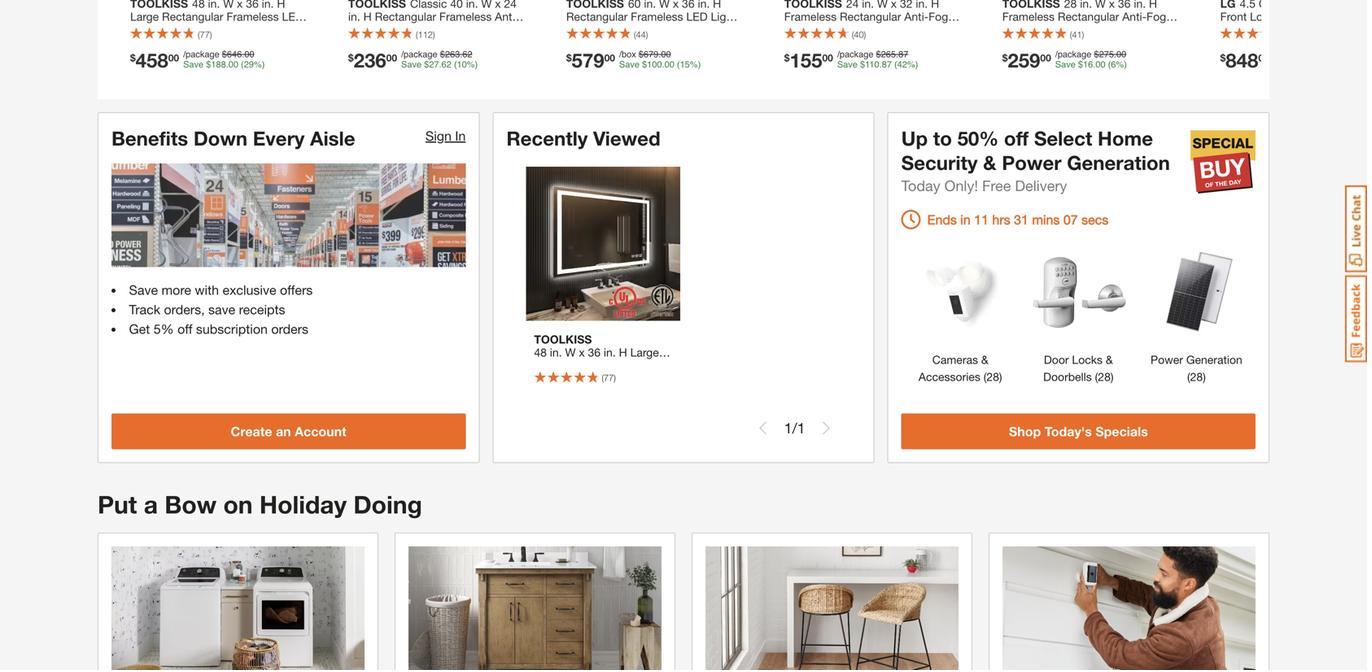 Task type: describe. For each thing, give the bounding box(es) containing it.
1 / 1
[[784, 419, 805, 437]]

super inside 48 in. w x 36 in. h large rectangular frameless led light anti-fog wall bathroom vanity mirror super bright
[[197, 36, 228, 49]]

frameless inside 28 in. w x 36 in. h frameless rectangular anti-fog led light bathroom vanity mirror with front light
[[1002, 10, 1055, 23]]

1 horizontal spatial 87
[[899, 49, 909, 59]]

24 in. w x 32 in. h frameless rectangular anti-fog led light wall bathroom vanity mirror dimmable bright
[[784, 0, 948, 49]]

40 for (
[[854, 29, 864, 40]]

an
[[276, 424, 291, 439]]

& inside up to 50% off select home security & power generation today only! free delivery
[[983, 151, 997, 174]]

cameras & accessories product image image
[[910, 242, 1011, 343]]

benefits down every aisle
[[112, 126, 355, 150]]

$ 259 00 /package $ 275 . 00 save $ 16 . 00 ( 6 %)
[[1002, 48, 1127, 72]]

48 in. w x 36 in. h large rectangular frameless led light anti-fog wall bathroom vanity mirror super bright image
[[526, 167, 680, 321]]

anti- inside 60 in. w x 36 in. h rectangular frameless led light anti-fog wall bathroom vanity mirror front light super bright
[[566, 23, 591, 36]]

rectangular inside 60 in. w x 36 in. h rectangular frameless led light anti-fog wall bathroom vanity mirror front light super bright
[[566, 10, 628, 23]]

exclusive
[[223, 282, 276, 298]]

viewed
[[593, 126, 661, 150]]

w for 458
[[223, 0, 234, 10]]

super for 60 in. w x 36 in. h rectangular frameless led light anti-fog wall bathroom vanity mirror front light super bright
[[658, 36, 688, 49]]

save for 236
[[401, 59, 422, 70]]

put a bow on holiday doing
[[98, 490, 422, 519]]

on
[[223, 490, 253, 519]]

42
[[897, 59, 907, 70]]

fog inside the 24 in. w x 32 in. h frameless rectangular anti-fog led light wall bathroom vanity mirror dimmable bright
[[929, 10, 948, 23]]

60
[[628, 0, 641, 10]]

save for 155
[[837, 59, 858, 70]]

front for 259
[[1027, 36, 1053, 49]]

sign in link
[[426, 128, 466, 143]]

15
[[680, 59, 690, 70]]

2 1 from the left
[[797, 419, 805, 437]]

( inside $ 259 00 /package $ 275 . 00 save $ 16 . 00 ( 6 %)
[[1108, 59, 1111, 70]]

bathroom inside toolkiss 48 in. w x 36 in. h large rectangular frameless led light anti-fog wall bathroom vanity mirror super bright
[[534, 385, 584, 398]]

offers
[[280, 282, 313, 298]]

save inside save more with exclusive offers track orders, save receipts get 5% off subscription orders
[[129, 282, 158, 298]]

put
[[98, 490, 137, 519]]

x for 579
[[673, 0, 679, 10]]

( inside cameras & accessories ( 28 )
[[984, 370, 987, 384]]

36 for 458
[[246, 0, 259, 10]]

263
[[445, 49, 460, 59]]

accessories
[[919, 370, 981, 384]]

07
[[1064, 212, 1078, 227]]

0 vertical spatial ( 77 )
[[198, 29, 212, 40]]

. right 679
[[662, 59, 665, 70]]

. left 15
[[659, 49, 661, 59]]

( 41 )
[[1070, 29, 1084, 40]]

h for 458
[[277, 0, 285, 10]]

save for 259
[[1055, 59, 1076, 70]]

( 28 )
[[1092, 370, 1114, 384]]

bathroom inside classic 40 in. w x 24 in. h rectangular frameless anti- fog led light wall bathroom vanity mirror front light
[[449, 23, 499, 36]]

48 inside 48 in. w x 36 in. h large rectangular frameless led light anti-fog wall bathroom vanity mirror super bright
[[192, 0, 205, 10]]

light inside 48 in. w x 36 in. h large rectangular frameless led light anti-fog wall bathroom vanity mirror super bright
[[130, 23, 156, 36]]

power inside power generation ( 28 )
[[1151, 353, 1183, 366]]

36 inside toolkiss 48 in. w x 36 in. h large rectangular frameless led light anti-fog wall bathroom vanity mirror super bright
[[588, 346, 601, 359]]

subscription
[[196, 322, 268, 337]]

ends in 11 hrs 31 mins 07 secs
[[928, 212, 1109, 227]]

fog inside 28 in. w x 36 in. h frameless rectangular anti-fog led light bathroom vanity mirror with front light
[[1147, 10, 1166, 23]]

rectangular for 155
[[840, 10, 901, 23]]

doing
[[354, 490, 422, 519]]

& inside cameras & accessories ( 28 )
[[981, 353, 989, 366]]

anti- inside 28 in. w x 36 in. h frameless rectangular anti-fog led light bathroom vanity mirror with front light
[[1123, 10, 1147, 23]]

28 inside power generation ( 28 )
[[1190, 370, 1203, 384]]

super for toolkiss 48 in. w x 36 in. h large rectangular frameless led light anti-fog wall bathroom vanity mirror super bright
[[534, 398, 565, 411]]

28 inside 28 in. w x 36 in. h frameless rectangular anti-fog led light bathroom vanity mirror with front light
[[1064, 0, 1077, 10]]

classic 40 in. w x 24 in. h rectangular frameless anti- fog led light wall bathroom vanity mirror front light link
[[348, 0, 526, 49]]

%) for 579
[[690, 59, 701, 70]]

wall inside the 24 in. w x 32 in. h frameless rectangular anti-fog led light wall bathroom vanity mirror dimmable bright
[[837, 23, 859, 36]]

create
[[231, 424, 272, 439]]

account
[[295, 424, 347, 439]]

led inside toolkiss 48 in. w x 36 in. h large rectangular frameless led light anti-fog wall bathroom vanity mirror super bright
[[534, 372, 556, 385]]

155
[[790, 48, 822, 72]]

29
[[244, 59, 254, 70]]

image for up to $500 off image
[[112, 547, 365, 671]]

free delivery
[[982, 177, 1067, 194]]

large inside toolkiss 48 in. w x 36 in. h large rectangular frameless led light anti-fog wall bathroom vanity mirror super bright
[[630, 346, 659, 359]]

$ 848 00
[[1221, 48, 1269, 72]]

sign in
[[426, 128, 466, 143]]

receipts
[[239, 302, 285, 317]]

40 for classic
[[450, 0, 463, 10]]

( inside $ 236 00 /package $ 263 . 62 save $ 27 . 62 ( 10 %)
[[454, 59, 457, 70]]

off inside save more with exclusive offers track orders, save receipts get 5% off subscription orders
[[177, 322, 192, 337]]

bathroom inside the 24 in. w x 32 in. h frameless rectangular anti-fog led light wall bathroom vanity mirror dimmable bright
[[862, 23, 912, 36]]

this is the first slide image
[[757, 422, 770, 435]]

orders,
[[164, 302, 205, 317]]

848
[[1226, 48, 1259, 72]]

x for 155
[[891, 0, 897, 10]]

24 in. w x 32 in. h frameless rectangular anti-fog led light wall bathroom vanity mirror dimmable bright link
[[784, 0, 962, 49]]

sign
[[426, 128, 452, 143]]

mirror inside toolkiss 48 in. w x 36 in. h large rectangular frameless led light anti-fog wall bathroom vanity mirror super bright
[[621, 385, 652, 398]]

/
[[792, 419, 797, 437]]

. left 42
[[880, 59, 882, 70]]

save
[[208, 302, 235, 317]]

h for 155
[[931, 0, 939, 10]]

aisle
[[310, 126, 355, 150]]

w for 579
[[659, 0, 670, 10]]

cameras
[[933, 353, 978, 366]]

classic
[[410, 0, 447, 10]]

48 in. w x 36 in. h large rectangular frameless led light anti-fog wall bathroom vanity mirror super bright
[[130, 0, 303, 49]]

x for 259
[[1109, 0, 1115, 10]]

off inside up to 50% off select home security & power generation today only! free delivery
[[1004, 126, 1029, 150]]

679
[[644, 49, 659, 59]]

31
[[1014, 212, 1029, 227]]

1 horizontal spatial 77
[[604, 373, 614, 383]]

today only!
[[902, 177, 978, 194]]

bathroom inside 28 in. w x 36 in. h frameless rectangular anti-fog led light bathroom vanity mirror with front light
[[1055, 23, 1106, 36]]

00 inside $ 236 00 /package $ 263 . 62 save $ 27 . 62 ( 10 %)
[[386, 52, 397, 63]]

rectangular inside toolkiss 48 in. w x 36 in. h large rectangular frameless led light anti-fog wall bathroom vanity mirror super bright
[[534, 359, 596, 372]]

w inside toolkiss 48 in. w x 36 in. h large rectangular frameless led light anti-fog wall bathroom vanity mirror super bright
[[565, 346, 576, 359]]

wall inside toolkiss 48 in. w x 36 in. h large rectangular frameless led light anti-fog wall bathroom vanity mirror super bright
[[634, 372, 656, 385]]

w inside classic 40 in. w x 24 in. h rectangular frameless anti- fog led light wall bathroom vanity mirror front light
[[481, 0, 492, 10]]

shop today's specials
[[1009, 424, 1148, 439]]

bathroom inside 60 in. w x 36 in. h rectangular frameless led light anti-fog wall bathroom vanity mirror front light super bright
[[638, 23, 688, 36]]

cameras & accessories ( 28 )
[[919, 353, 1002, 384]]

( 44 )
[[634, 29, 648, 40]]

28 in. w x 36 in. h frameless rectangular anti-fog led light bathroom vanity mirror with front light
[[1002, 0, 1173, 49]]

more
[[162, 282, 191, 298]]

11
[[974, 212, 989, 227]]

generation inside up to 50% off select home security & power generation today only! free delivery
[[1067, 151, 1170, 174]]

%) for 458
[[254, 59, 265, 70]]

holiday
[[260, 490, 347, 519]]

anti- inside the 24 in. w x 32 in. h frameless rectangular anti-fog led light wall bathroom vanity mirror dimmable bright
[[904, 10, 929, 23]]

wall inside classic 40 in. w x 24 in. h rectangular frameless anti- fog led light wall bathroom vanity mirror front light
[[424, 23, 445, 36]]

( 112 )
[[416, 29, 435, 40]]

48 inside toolkiss 48 in. w x 36 in. h large rectangular frameless led light anti-fog wall bathroom vanity mirror super bright
[[534, 346, 547, 359]]

sign in card banner image
[[112, 163, 466, 267]]

image for up to 40% off image
[[1003, 547, 1256, 671]]

up to 50% off select home security & power generation today only! free delivery
[[902, 126, 1170, 194]]

6
[[1111, 59, 1116, 70]]

24 inside classic 40 in. w x 24 in. h rectangular frameless anti- fog led light wall bathroom vanity mirror front light
[[504, 0, 517, 10]]

( inside $ 458 00 /package $ 646 . 00 save $ 188 . 00 ( 29 %)
[[241, 59, 244, 70]]

/box
[[619, 49, 636, 59]]

with inside save more with exclusive offers track orders, save receipts get 5% off subscription orders
[[195, 282, 219, 298]]

led inside the 24 in. w x 32 in. h frameless rectangular anti-fog led light wall bathroom vanity mirror dimmable bright
[[784, 23, 806, 36]]

track
[[129, 302, 160, 317]]

w for 155
[[877, 0, 888, 10]]

rectangular for 458
[[162, 10, 223, 23]]

$ 236 00 /package $ 263 . 62 save $ 27 . 62 ( 10 %)
[[348, 48, 478, 72]]

light inside the 24 in. w x 32 in. h frameless rectangular anti-fog led light wall bathroom vanity mirror dimmable bright
[[809, 23, 834, 36]]

24 inside the 24 in. w x 32 in. h frameless rectangular anti-fog led light wall bathroom vanity mirror dimmable bright
[[846, 0, 859, 10]]

with inside 28 in. w x 36 in. h frameless rectangular anti-fog led light bathroom vanity mirror with front light
[[1002, 36, 1024, 49]]

236
[[354, 48, 386, 72]]

) inside power generation ( 28 )
[[1203, 370, 1206, 384]]

select
[[1034, 126, 1093, 150]]

bright inside toolkiss 48 in. w x 36 in. h large rectangular frameless led light anti-fog wall bathroom vanity mirror super bright
[[568, 398, 598, 411]]

anti- inside toolkiss 48 in. w x 36 in. h large rectangular frameless led light anti-fog wall bathroom vanity mirror super bright
[[587, 372, 611, 385]]

fog inside classic 40 in. w x 24 in. h rectangular frameless anti- fog led light wall bathroom vanity mirror front light
[[348, 23, 368, 36]]

60 in. w x 36 in. h rectangular frameless led light anti-fog wall bathroom vanity mirror front light super bright link
[[566, 0, 744, 49]]

bright inside 60 in. w x 36 in. h rectangular frameless led light anti-fog wall bathroom vanity mirror front light super bright
[[692, 36, 722, 49]]

( 40 )
[[852, 29, 866, 40]]

led inside classic 40 in. w x 24 in. h rectangular frameless anti- fog led light wall bathroom vanity mirror front light
[[371, 23, 392, 36]]

front for 579
[[600, 36, 626, 49]]

in
[[961, 212, 971, 227]]

112
[[418, 29, 433, 40]]

36 for 579
[[682, 0, 695, 10]]

$ inside $ 848 00
[[1221, 52, 1226, 63]]

bow
[[165, 490, 217, 519]]

27
[[429, 59, 439, 70]]

vanity inside classic 40 in. w x 24 in. h rectangular frameless anti- fog led light wall bathroom vanity mirror front light
[[348, 36, 379, 49]]

front inside classic 40 in. w x 24 in. h rectangular frameless anti- fog led light wall bathroom vanity mirror front light
[[415, 36, 442, 49]]

00 inside $ 848 00
[[1259, 52, 1269, 63]]

special buy logo image
[[1191, 129, 1256, 194]]

a
[[144, 490, 158, 519]]

28 inside cameras & accessories ( 28 )
[[987, 370, 999, 384]]

60 in. w x 36 in. h rectangular frameless led light anti-fog wall bathroom vanity mirror front light super bright
[[566, 0, 736, 49]]

power inside up to 50% off select home security & power generation today only! free delivery
[[1002, 151, 1062, 174]]

%) for 236
[[467, 59, 478, 70]]

mirror inside the 24 in. w x 32 in. h frameless rectangular anti-fog led light wall bathroom vanity mirror dimmable bright
[[784, 36, 815, 49]]

( inside $ 155 00 /package $ 265 . 87 save $ 110 . 87 ( 42 %)
[[894, 59, 897, 70]]

5%
[[154, 322, 174, 337]]



Task type: locate. For each thing, give the bounding box(es) containing it.
1 horizontal spatial generation
[[1187, 353, 1243, 366]]

/package for 259
[[1055, 49, 1092, 59]]

rectangular inside 48 in. w x 36 in. h large rectangular frameless led light anti-fog wall bathroom vanity mirror super bright
[[162, 10, 223, 23]]

recently
[[507, 126, 588, 150]]

/package down the ( 40 )
[[837, 49, 874, 59]]

1 horizontal spatial with
[[1002, 36, 1024, 49]]

1 horizontal spatial front
[[600, 36, 626, 49]]

wall
[[206, 23, 227, 36], [424, 23, 445, 36], [613, 23, 635, 36], [837, 23, 859, 36], [634, 372, 656, 385]]

44
[[636, 29, 646, 40]]

0 horizontal spatial 87
[[882, 59, 892, 70]]

frameless inside classic 40 in. w x 24 in. h rectangular frameless anti- fog led light wall bathroom vanity mirror front light
[[439, 10, 492, 23]]

off
[[1004, 126, 1029, 150], [177, 322, 192, 337]]

87
[[899, 49, 909, 59], [882, 59, 892, 70]]

0 horizontal spatial 40
[[450, 0, 463, 10]]

$ 458 00 /package $ 646 . 00 save $ 188 . 00 ( 29 %)
[[130, 48, 265, 72]]

w inside 28 in. w x 36 in. h frameless rectangular anti-fog led light bathroom vanity mirror with front light
[[1095, 0, 1106, 10]]

h inside the 24 in. w x 32 in. h frameless rectangular anti-fog led light wall bathroom vanity mirror dimmable bright
[[931, 0, 939, 10]]

bathroom up $ 259 00 /package $ 275 . 00 save $ 16 . 00 ( 6 %)
[[1055, 23, 1106, 36]]

save for 458
[[183, 59, 204, 70]]

1 %) from the left
[[254, 59, 265, 70]]

. left 275
[[1093, 59, 1096, 70]]

77
[[200, 29, 210, 40], [604, 373, 614, 383]]

1 horizontal spatial 1
[[797, 419, 805, 437]]

0 horizontal spatial power
[[1002, 151, 1062, 174]]

&
[[983, 151, 997, 174], [981, 353, 989, 366], [1106, 353, 1113, 366]]

bathroom down toolkiss
[[534, 385, 584, 398]]

1 vertical spatial with
[[195, 282, 219, 298]]

vanity inside 28 in. w x 36 in. h frameless rectangular anti-fog led light bathroom vanity mirror with front light
[[1109, 23, 1139, 36]]

/package for 236
[[401, 49, 438, 59]]

image for up to 35% off image
[[706, 547, 959, 671]]

rectangular for 259
[[1058, 10, 1119, 23]]

24
[[504, 0, 517, 10], [846, 0, 859, 10]]

00
[[244, 49, 254, 59], [661, 49, 671, 59], [1117, 49, 1127, 59], [168, 52, 179, 63], [386, 52, 397, 63], [604, 52, 615, 63], [822, 52, 833, 63], [1040, 52, 1051, 63], [1259, 52, 1269, 63], [229, 59, 238, 70], [665, 59, 675, 70], [1096, 59, 1106, 70]]

rectangular for 236
[[375, 10, 436, 23]]

frameless inside toolkiss 48 in. w x 36 in. h large rectangular frameless led light anti-fog wall bathroom vanity mirror super bright
[[599, 359, 651, 372]]

super inside toolkiss 48 in. w x 36 in. h large rectangular frameless led light anti-fog wall bathroom vanity mirror super bright
[[534, 398, 565, 411]]

/package down 41
[[1055, 49, 1092, 59]]

1 1 from the left
[[784, 419, 792, 437]]

1 vertical spatial power
[[1151, 353, 1183, 366]]

rectangular left 60
[[566, 10, 628, 23]]

fog inside toolkiss 48 in. w x 36 in. h large rectangular frameless led light anti-fog wall bathroom vanity mirror super bright
[[611, 372, 631, 385]]

87 right 110
[[882, 59, 892, 70]]

door locks & doorbells product image image
[[1028, 242, 1129, 343]]

0 horizontal spatial 24
[[504, 0, 517, 10]]

62
[[462, 49, 472, 59], [442, 59, 452, 70]]

2 horizontal spatial super
[[658, 36, 688, 49]]

40
[[450, 0, 463, 10], [854, 29, 864, 40]]

0 horizontal spatial 77
[[200, 29, 210, 40]]

. right 188
[[242, 49, 244, 59]]

save up track
[[129, 282, 158, 298]]

w inside 60 in. w x 36 in. h rectangular frameless led light anti-fog wall bathroom vanity mirror front light super bright
[[659, 0, 670, 10]]

0 horizontal spatial with
[[195, 282, 219, 298]]

h inside 48 in. w x 36 in. h large rectangular frameless led light anti-fog wall bathroom vanity mirror super bright
[[277, 0, 285, 10]]

image for special buy savings image
[[409, 547, 662, 671]]

rectangular up $ 458 00 /package $ 646 . 00 save $ 188 . 00 ( 29 %)
[[162, 10, 223, 23]]

%)
[[254, 59, 265, 70], [467, 59, 478, 70], [690, 59, 701, 70], [907, 59, 918, 70], [1116, 59, 1127, 70]]

in.
[[208, 0, 220, 10], [262, 0, 274, 10], [466, 0, 478, 10], [644, 0, 656, 10], [698, 0, 710, 10], [862, 0, 874, 10], [916, 0, 928, 10], [1080, 0, 1092, 10], [1134, 0, 1146, 10], [348, 10, 360, 23], [550, 346, 562, 359], [604, 346, 616, 359]]

bright down toolkiss
[[568, 398, 598, 411]]

vanity inside the 24 in. w x 32 in. h frameless rectangular anti-fog led light wall bathroom vanity mirror dimmable bright
[[915, 23, 946, 36]]

classic 40 in. w x 24 in. h rectangular frameless anti- fog led light wall bathroom vanity mirror front light
[[348, 0, 519, 49]]

1 horizontal spatial 48
[[534, 346, 547, 359]]

& inside door locks & doorbells
[[1106, 353, 1113, 366]]

. right 27
[[460, 49, 462, 59]]

( inside $ 579 00 /box $ 679 . 00 save $ 100 . 00 ( 15 %)
[[677, 59, 680, 70]]

%) inside $ 155 00 /package $ 265 . 87 save $ 110 . 87 ( 42 %)
[[907, 59, 918, 70]]

bathroom up 646
[[230, 23, 280, 36]]

x inside toolkiss 48 in. w x 36 in. h large rectangular frameless led light anti-fog wall bathroom vanity mirror super bright
[[579, 346, 585, 359]]

1
[[784, 419, 792, 437], [797, 419, 805, 437]]

579
[[572, 48, 604, 72]]

. left 263
[[439, 59, 442, 70]]

%) right 275
[[1116, 59, 1127, 70]]

mirror inside 28 in. w x 36 in. h frameless rectangular anti-fog led light bathroom vanity mirror with front light
[[1143, 23, 1173, 36]]

2 24 from the left
[[846, 0, 859, 10]]

bright right 679
[[692, 36, 722, 49]]

%) right 265
[[907, 59, 918, 70]]

1 vertical spatial ( 77 )
[[602, 373, 616, 383]]

) inside cameras & accessories ( 28 )
[[999, 370, 1002, 384]]

. right 110
[[896, 49, 899, 59]]

1 horizontal spatial 40
[[854, 29, 864, 40]]

w
[[223, 0, 234, 10], [481, 0, 492, 10], [659, 0, 670, 10], [877, 0, 888, 10], [1095, 0, 1106, 10], [565, 346, 576, 359]]

save inside $ 579 00 /box $ 679 . 00 save $ 100 . 00 ( 15 %)
[[619, 59, 640, 70]]

recently viewed
[[507, 126, 661, 150]]

%) right 100
[[690, 59, 701, 70]]

1 vertical spatial large
[[630, 346, 659, 359]]

save left 188
[[183, 59, 204, 70]]

bright up the 29 in the left top of the page
[[231, 36, 261, 49]]

super
[[197, 36, 228, 49], [658, 36, 688, 49], [534, 398, 565, 411]]

benefits
[[112, 126, 188, 150]]

hrs
[[992, 212, 1011, 227]]

bright inside 48 in. w x 36 in. h large rectangular frameless led light anti-fog wall bathroom vanity mirror super bright
[[231, 36, 261, 49]]

/package inside $ 259 00 /package $ 275 . 00 save $ 16 . 00 ( 6 %)
[[1055, 49, 1092, 59]]

. left the 29 in the left top of the page
[[226, 59, 229, 70]]

36 inside 28 in. w x 36 in. h frameless rectangular anti-fog led light bathroom vanity mirror with front light
[[1118, 0, 1131, 10]]

security
[[902, 151, 978, 174]]

110
[[865, 59, 880, 70]]

%) inside $ 458 00 /package $ 646 . 00 save $ 188 . 00 ( 29 %)
[[254, 59, 265, 70]]

48 in. w x 36 in. h large rectangular frameless led light anti-fog wall bathroom vanity mirror super bright link
[[130, 0, 308, 49]]

40 right "classic"
[[450, 0, 463, 10]]

1 horizontal spatial ( 77 )
[[602, 373, 616, 383]]

36 for 259
[[1118, 0, 1131, 10]]

vanity inside 48 in. w x 36 in. h large rectangular frameless led light anti-fog wall bathroom vanity mirror super bright
[[130, 36, 161, 49]]

1 vertical spatial 40
[[854, 29, 864, 40]]

feedback link image
[[1345, 275, 1367, 363]]

%) for 259
[[1116, 59, 1127, 70]]

1 vertical spatial 48
[[534, 346, 547, 359]]

rectangular inside 28 in. w x 36 in. h frameless rectangular anti-fog led light bathroom vanity mirror with front light
[[1058, 10, 1119, 23]]

259
[[1008, 48, 1040, 72]]

0 horizontal spatial 1
[[784, 419, 792, 437]]

wall inside 48 in. w x 36 in. h large rectangular frameless led light anti-fog wall bathroom vanity mirror super bright
[[206, 23, 227, 36]]

down
[[194, 126, 248, 150]]

0 horizontal spatial super
[[197, 36, 228, 49]]

1 /package from the left
[[183, 49, 220, 59]]

fog inside 60 in. w x 36 in. h rectangular frameless led light anti-fog wall bathroom vanity mirror front light super bright
[[591, 23, 610, 36]]

x
[[237, 0, 243, 10], [495, 0, 501, 10], [673, 0, 679, 10], [891, 0, 897, 10], [1109, 0, 1115, 10], [579, 346, 585, 359]]

1 front from the left
[[415, 36, 442, 49]]

shop today's specials link
[[902, 414, 1256, 449]]

toolkiss
[[534, 333, 592, 346]]

front up 27
[[415, 36, 442, 49]]

w inside the 24 in. w x 32 in. h frameless rectangular anti-fog led light wall bathroom vanity mirror dimmable bright
[[877, 0, 888, 10]]

/package inside $ 155 00 /package $ 265 . 87 save $ 110 . 87 ( 42 %)
[[837, 49, 874, 59]]

x inside classic 40 in. w x 24 in. h rectangular frameless anti- fog led light wall bathroom vanity mirror front light
[[495, 0, 501, 10]]

x inside 48 in. w x 36 in. h large rectangular frameless led light anti-fog wall bathroom vanity mirror super bright
[[237, 0, 243, 10]]

secs
[[1082, 212, 1109, 227]]

2 front from the left
[[600, 36, 626, 49]]

0 horizontal spatial ( 77 )
[[198, 29, 212, 40]]

save left 27
[[401, 59, 422, 70]]

16
[[1083, 59, 1093, 70]]

light inside toolkiss 48 in. w x 36 in. h large rectangular frameless led light anti-fog wall bathroom vanity mirror super bright
[[559, 372, 584, 385]]

( inside power generation ( 28 )
[[1187, 370, 1190, 384]]

%) right 646
[[254, 59, 265, 70]]

x inside 28 in. w x 36 in. h frameless rectangular anti-fog led light bathroom vanity mirror with front light
[[1109, 0, 1115, 10]]

doorbells
[[1044, 370, 1092, 384]]

super up 15
[[658, 36, 688, 49]]

0 horizontal spatial 62
[[442, 59, 452, 70]]

rectangular down toolkiss
[[534, 359, 596, 372]]

10
[[457, 59, 467, 70]]

1 vertical spatial generation
[[1187, 353, 1243, 366]]

vanity inside toolkiss 48 in. w x 36 in. h large rectangular frameless led light anti-fog wall bathroom vanity mirror super bright
[[588, 385, 618, 398]]

2 horizontal spatial front
[[1027, 36, 1053, 49]]

41
[[1072, 29, 1082, 40]]

h for 259
[[1149, 0, 1157, 10]]

00 inside $ 155 00 /package $ 265 . 87 save $ 110 . 87 ( 42 %)
[[822, 52, 833, 63]]

up
[[902, 126, 928, 150]]

. right '16'
[[1114, 49, 1117, 59]]

1 24 from the left
[[504, 0, 517, 10]]

front inside 28 in. w x 36 in. h frameless rectangular anti-fog led light bathroom vanity mirror with front light
[[1027, 36, 1053, 49]]

vanity inside 60 in. w x 36 in. h rectangular frameless led light anti-fog wall bathroom vanity mirror front light super bright
[[691, 23, 722, 36]]

/package for 458
[[183, 49, 220, 59]]

x for 458
[[237, 0, 243, 10]]

3 /package from the left
[[837, 49, 874, 59]]

3 front from the left
[[1027, 36, 1053, 49]]

power generation product image image
[[1146, 242, 1247, 343]]

1 vertical spatial off
[[177, 322, 192, 337]]

5 %) from the left
[[1116, 59, 1127, 70]]

2 %) from the left
[[467, 59, 478, 70]]

bathroom up 679
[[638, 23, 688, 36]]

1 vertical spatial 77
[[604, 373, 614, 383]]

frameless inside the 24 in. w x 32 in. h frameless rectangular anti-fog led light wall bathroom vanity mirror dimmable bright
[[784, 10, 837, 23]]

& down 50%
[[983, 151, 997, 174]]

%) right 263
[[467, 59, 478, 70]]

anti- inside classic 40 in. w x 24 in. h rectangular frameless anti- fog led light wall bathroom vanity mirror front light
[[495, 10, 519, 23]]

large
[[130, 10, 159, 23], [630, 346, 659, 359]]

get
[[129, 322, 150, 337]]

/package left 646
[[183, 49, 220, 59]]

x inside the 24 in. w x 32 in. h frameless rectangular anti-fog led light wall bathroom vanity mirror dimmable bright
[[891, 0, 897, 10]]

to
[[933, 126, 952, 150]]

rectangular inside the 24 in. w x 32 in. h frameless rectangular anti-fog led light wall bathroom vanity mirror dimmable bright
[[840, 10, 901, 23]]

mirror inside 48 in. w x 36 in. h large rectangular frameless led light anti-fog wall bathroom vanity mirror super bright
[[164, 36, 194, 49]]

save more with exclusive offers track orders, save receipts get 5% off subscription orders
[[129, 282, 313, 337]]

1 left this is the last slide icon
[[797, 419, 805, 437]]

0 horizontal spatial generation
[[1067, 151, 1170, 174]]

x inside 60 in. w x 36 in. h rectangular frameless led light anti-fog wall bathroom vanity mirror front light super bright
[[673, 0, 679, 10]]

w for 259
[[1095, 0, 1106, 10]]

50%
[[958, 126, 999, 150]]

/package
[[183, 49, 220, 59], [401, 49, 438, 59], [837, 49, 874, 59], [1055, 49, 1092, 59]]

this is the last slide image
[[820, 422, 833, 435]]

create an account button
[[112, 414, 466, 449]]

1 horizontal spatial large
[[630, 346, 659, 359]]

62 right 263
[[462, 49, 472, 59]]

0 vertical spatial power
[[1002, 151, 1062, 174]]

bright inside the 24 in. w x 32 in. h frameless rectangular anti-fog led light wall bathroom vanity mirror dimmable bright
[[872, 36, 903, 49]]

%) for 155
[[907, 59, 918, 70]]

generation down power generation product image
[[1187, 353, 1243, 366]]

led inside 28 in. w x 36 in. h frameless rectangular anti-fog led light bathroom vanity mirror with front light
[[1002, 23, 1024, 36]]

bathroom up 265
[[862, 23, 912, 36]]

frameless inside 60 in. w x 36 in. h rectangular frameless led light anti-fog wall bathroom vanity mirror front light super bright
[[631, 10, 683, 23]]

save inside $ 155 00 /package $ 265 . 87 save $ 110 . 87 ( 42 %)
[[837, 59, 858, 70]]

1 horizontal spatial super
[[534, 398, 565, 411]]

rectangular up the ( 40 )
[[840, 10, 901, 23]]

save left '16'
[[1055, 59, 1076, 70]]

h inside classic 40 in. w x 24 in. h rectangular frameless anti- fog led light wall bathroom vanity mirror front light
[[363, 10, 372, 23]]

0 vertical spatial generation
[[1067, 151, 1170, 174]]

door locks & doorbells
[[1044, 353, 1113, 384]]

dimmable
[[818, 36, 869, 49]]

h for 579
[[713, 0, 721, 10]]

$ 155 00 /package $ 265 . 87 save $ 110 . 87 ( 42 %)
[[784, 48, 918, 72]]

w inside 48 in. w x 36 in. h large rectangular frameless led light anti-fog wall bathroom vanity mirror super bright
[[223, 0, 234, 10]]

4 %) from the left
[[907, 59, 918, 70]]

%) inside $ 236 00 /package $ 263 . 62 save $ 27 . 62 ( 10 %)
[[467, 59, 478, 70]]

live chat image
[[1345, 186, 1367, 273]]

.
[[242, 49, 244, 59], [460, 49, 462, 59], [659, 49, 661, 59], [896, 49, 899, 59], [1114, 49, 1117, 59], [226, 59, 229, 70], [439, 59, 442, 70], [662, 59, 665, 70], [880, 59, 882, 70], [1093, 59, 1096, 70]]

/package for 155
[[837, 49, 874, 59]]

265
[[881, 49, 896, 59]]

2 /package from the left
[[401, 49, 438, 59]]

fog inside 48 in. w x 36 in. h large rectangular frameless led light anti-fog wall bathroom vanity mirror super bright
[[183, 23, 203, 36]]

0 vertical spatial 77
[[200, 29, 210, 40]]

1 horizontal spatial 24
[[846, 0, 859, 10]]

off right 50%
[[1004, 126, 1029, 150]]

home
[[1098, 126, 1153, 150]]

0 horizontal spatial off
[[177, 322, 192, 337]]

wall inside 60 in. w x 36 in. h rectangular frameless led light anti-fog wall bathroom vanity mirror front light super bright
[[613, 23, 635, 36]]

frameless inside 48 in. w x 36 in. h large rectangular frameless led light anti-fog wall bathroom vanity mirror super bright
[[227, 10, 279, 23]]

power up free delivery
[[1002, 151, 1062, 174]]

$ 579 00 /box $ 679 . 00 save $ 100 . 00 ( 15 %)
[[566, 48, 701, 72]]

3 %) from the left
[[690, 59, 701, 70]]

87 right 265
[[899, 49, 909, 59]]

create an account
[[231, 424, 347, 439]]

1 right this is the first slide icon
[[784, 419, 792, 437]]

& right cameras
[[981, 353, 989, 366]]

super down toolkiss
[[534, 398, 565, 411]]

62 right 27
[[442, 59, 452, 70]]

28 in. w x 36 in. h frameless rectangular anti-fog led light bathroom vanity mirror with front light link
[[1002, 0, 1180, 49]]

front left ( 41 )
[[1027, 36, 1053, 49]]

1 horizontal spatial off
[[1004, 126, 1029, 150]]

save left 679
[[619, 59, 640, 70]]

0 vertical spatial 40
[[450, 0, 463, 10]]

bright up 42
[[872, 36, 903, 49]]

h inside 28 in. w x 36 in. h frameless rectangular anti-fog led light bathroom vanity mirror with front light
[[1149, 0, 1157, 10]]

275
[[1099, 49, 1114, 59]]

mirror inside classic 40 in. w x 24 in. h rectangular frameless anti- fog led light wall bathroom vanity mirror front light
[[382, 36, 412, 49]]

front left ( 44 )
[[600, 36, 626, 49]]

generation down home
[[1067, 151, 1170, 174]]

bathroom up 263
[[449, 23, 499, 36]]

1 horizontal spatial 62
[[462, 49, 472, 59]]

super up 188
[[197, 36, 228, 49]]

power generation ( 28 )
[[1151, 353, 1243, 384]]

large inside 48 in. w x 36 in. h large rectangular frameless led light anti-fog wall bathroom vanity mirror super bright
[[130, 10, 159, 23]]

front
[[415, 36, 442, 49], [600, 36, 626, 49], [1027, 36, 1053, 49]]

mirror
[[1143, 23, 1173, 36], [164, 36, 194, 49], [382, 36, 412, 49], [566, 36, 597, 49], [784, 36, 815, 49], [621, 385, 652, 398]]

rectangular up ( 41 )
[[1058, 10, 1119, 23]]

( 77 )
[[198, 29, 212, 40], [602, 373, 616, 383]]

0 vertical spatial 48
[[192, 0, 205, 10]]

0 horizontal spatial 48
[[192, 0, 205, 10]]

off down 'orders,'
[[177, 322, 192, 337]]

power down power generation product image
[[1151, 353, 1183, 366]]

every
[[253, 126, 305, 150]]

/package down 112
[[401, 49, 438, 59]]

mirror inside 60 in. w x 36 in. h rectangular frameless led light anti-fog wall bathroom vanity mirror front light super bright
[[566, 36, 597, 49]]

in
[[455, 128, 466, 143]]

save down the dimmable
[[837, 59, 858, 70]]

mins
[[1032, 212, 1060, 227]]

100
[[647, 59, 662, 70]]

32
[[900, 0, 913, 10]]

with
[[1002, 36, 1024, 49], [195, 282, 219, 298]]

generation inside power generation ( 28 )
[[1187, 353, 1243, 366]]

4 /package from the left
[[1055, 49, 1092, 59]]

save inside $ 458 00 /package $ 646 . 00 save $ 188 . 00 ( 29 %)
[[183, 59, 204, 70]]

0 vertical spatial off
[[1004, 126, 1029, 150]]

save inside $ 259 00 /package $ 275 . 00 save $ 16 . 00 ( 6 %)
[[1055, 59, 1076, 70]]

h inside toolkiss 48 in. w x 36 in. h large rectangular frameless led light anti-fog wall bathroom vanity mirror super bright
[[619, 346, 627, 359]]

0 vertical spatial large
[[130, 10, 159, 23]]

0 vertical spatial with
[[1002, 36, 1024, 49]]

458
[[136, 48, 168, 72]]

h inside 60 in. w x 36 in. h rectangular frameless led light anti-fog wall bathroom vanity mirror front light super bright
[[713, 0, 721, 10]]

& up the ( 28 )
[[1106, 353, 1113, 366]]

0 horizontal spatial large
[[130, 10, 159, 23]]

rectangular
[[162, 10, 223, 23], [375, 10, 436, 23], [566, 10, 628, 23], [840, 10, 901, 23], [1058, 10, 1119, 23], [534, 359, 596, 372]]

led inside 60 in. w x 36 in. h rectangular frameless led light anti-fog wall bathroom vanity mirror front light super bright
[[686, 10, 708, 23]]

646
[[227, 49, 242, 59]]

save for 579
[[619, 59, 640, 70]]

1 horizontal spatial power
[[1151, 353, 1183, 366]]

with left ( 41 )
[[1002, 36, 1024, 49]]

/package inside $ 236 00 /package $ 263 . 62 save $ 27 . 62 ( 10 %)
[[401, 49, 438, 59]]

0 horizontal spatial front
[[415, 36, 442, 49]]

bathroom inside 48 in. w x 36 in. h large rectangular frameless led light anti-fog wall bathroom vanity mirror super bright
[[230, 23, 280, 36]]

led inside 48 in. w x 36 in. h large rectangular frameless led light anti-fog wall bathroom vanity mirror super bright
[[282, 10, 303, 23]]

anti- inside 48 in. w x 36 in. h large rectangular frameless led light anti-fog wall bathroom vanity mirror super bright
[[159, 23, 183, 36]]

rectangular up 112
[[375, 10, 436, 23]]

40 up $ 155 00 /package $ 265 . 87 save $ 110 . 87 ( 42 %)
[[854, 29, 864, 40]]

with up save
[[195, 282, 219, 298]]

28
[[1064, 0, 1077, 10], [987, 370, 999, 384], [1098, 370, 1111, 384], [1190, 370, 1203, 384]]



Task type: vqa. For each thing, say whether or not it's contained in the screenshot.
bottom Elegance
no



